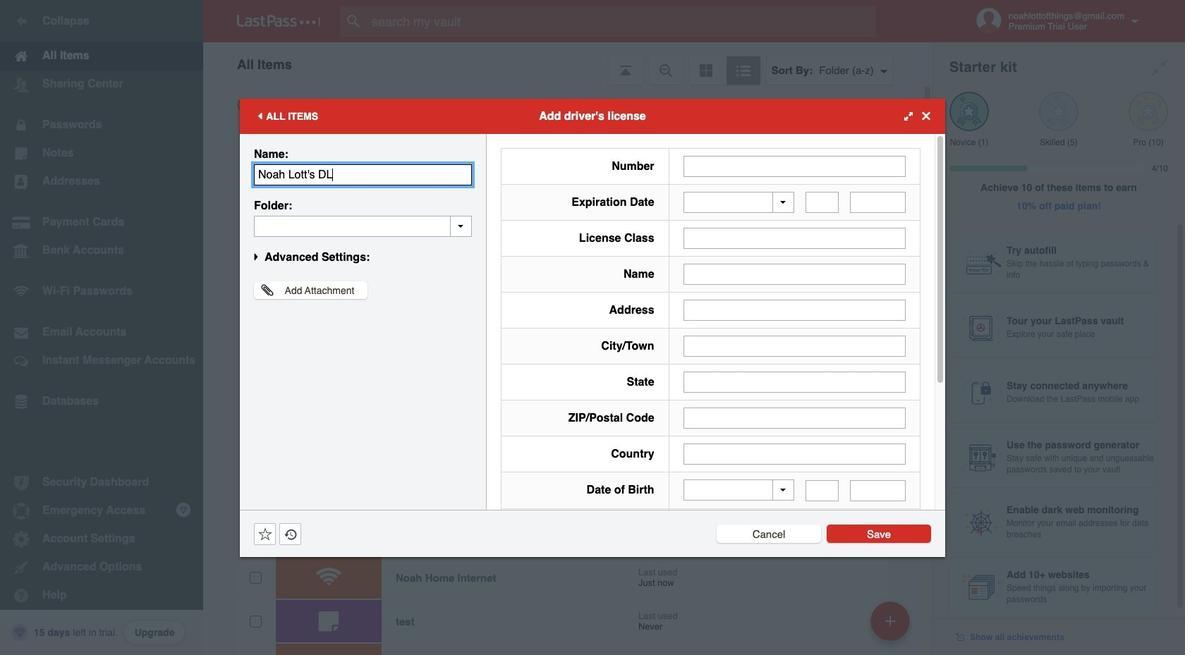 Task type: locate. For each thing, give the bounding box(es) containing it.
dialog
[[240, 98, 946, 656]]

new item image
[[886, 617, 896, 626]]

main navigation navigation
[[0, 0, 203, 656]]

Search search field
[[340, 6, 904, 37]]

None text field
[[684, 156, 906, 177], [254, 164, 472, 185], [806, 192, 839, 213], [684, 264, 906, 285], [684, 300, 906, 321], [684, 336, 906, 357], [684, 372, 906, 393], [684, 408, 906, 429], [684, 444, 906, 465], [806, 480, 839, 501], [684, 156, 906, 177], [254, 164, 472, 185], [806, 192, 839, 213], [684, 264, 906, 285], [684, 300, 906, 321], [684, 336, 906, 357], [684, 372, 906, 393], [684, 408, 906, 429], [684, 444, 906, 465], [806, 480, 839, 501]]

None text field
[[851, 192, 906, 213], [254, 216, 472, 237], [684, 228, 906, 249], [851, 480, 906, 501], [851, 192, 906, 213], [254, 216, 472, 237], [684, 228, 906, 249], [851, 480, 906, 501]]



Task type: describe. For each thing, give the bounding box(es) containing it.
search my vault text field
[[340, 6, 904, 37]]

new item navigation
[[866, 598, 919, 656]]

lastpass image
[[237, 15, 320, 28]]

vault options navigation
[[203, 42, 933, 85]]



